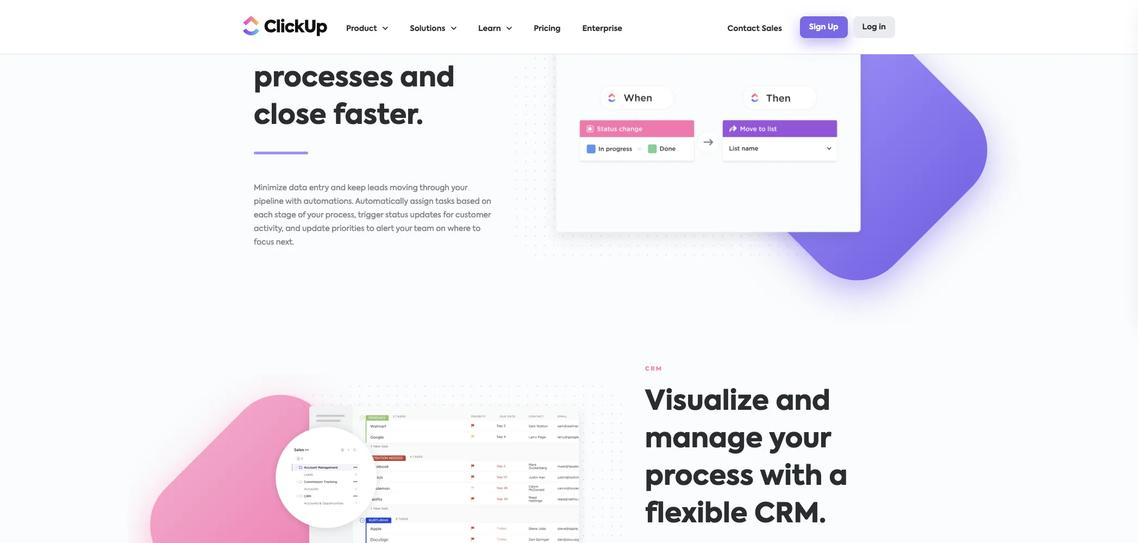 Task type: locate. For each thing, give the bounding box(es) containing it.
status
[[386, 211, 408, 219]]

1 horizontal spatial with
[[760, 464, 823, 491]]

automatically
[[355, 198, 408, 205]]

in
[[879, 23, 886, 31]]

contact sales
[[728, 25, 782, 33]]

on down for at the top
[[436, 225, 446, 233]]

to down trigger
[[366, 225, 375, 233]]

product
[[346, 25, 377, 33]]

pricing
[[534, 25, 561, 33]]

learn button
[[478, 1, 512, 54]]

0 vertical spatial with
[[286, 198, 302, 205]]

process,
[[326, 211, 356, 219]]

crm.
[[755, 501, 827, 528]]

pricing link
[[534, 1, 561, 54]]

visualize and manage your process with a flexible crm. image
[[267, 396, 593, 543]]

close
[[254, 103, 327, 130]]

based
[[457, 198, 480, 205]]

1 vertical spatial with
[[760, 464, 823, 491]]

with up crm.
[[760, 464, 823, 491]]

1 horizontal spatial to
[[473, 225, 481, 233]]

automate sales processes and close faster. image
[[540, 9, 877, 254]]

log
[[863, 23, 877, 31]]

main navigation element
[[346, 1, 896, 54]]

your down status
[[396, 225, 412, 233]]

to down customer
[[473, 225, 481, 233]]

0 horizontal spatial to
[[366, 225, 375, 233]]

your up a
[[769, 426, 831, 453]]

enterprise
[[583, 25, 623, 33]]

solutions
[[410, 25, 446, 33]]

for
[[443, 211, 454, 219]]

on
[[482, 198, 492, 205], [436, 225, 446, 233]]

sign
[[810, 23, 826, 31]]

with down data
[[286, 198, 302, 205]]

0 vertical spatial on
[[482, 198, 492, 205]]

list
[[346, 1, 728, 54]]

to
[[366, 225, 375, 233], [473, 225, 481, 233]]

with
[[286, 198, 302, 205], [760, 464, 823, 491]]

your
[[451, 184, 468, 192], [307, 211, 324, 219], [396, 225, 412, 233], [769, 426, 831, 453]]

processes
[[254, 65, 394, 92]]

1 vertical spatial on
[[436, 225, 446, 233]]

sign up
[[810, 23, 839, 31]]

moving
[[390, 184, 418, 192]]

sales
[[762, 25, 782, 33]]

keep
[[348, 184, 366, 192]]

process
[[645, 464, 754, 491]]

on right based
[[482, 198, 492, 205]]

log in
[[863, 23, 886, 31]]

automations.
[[304, 198, 354, 205]]

stage
[[275, 211, 296, 219]]

crm
[[645, 366, 663, 372]]

0 horizontal spatial with
[[286, 198, 302, 205]]

where
[[448, 225, 471, 233]]

manage
[[645, 426, 763, 453]]

through
[[420, 184, 450, 192]]

update
[[302, 225, 330, 233]]

log in link
[[853, 16, 896, 38]]

0 horizontal spatial on
[[436, 225, 446, 233]]

and
[[400, 65, 455, 92], [331, 184, 346, 192], [286, 225, 300, 233], [776, 389, 831, 416]]

product button
[[346, 1, 388, 54]]

and inside automate sales processes and close faster.
[[400, 65, 455, 92]]



Task type: describe. For each thing, give the bounding box(es) containing it.
1 to from the left
[[366, 225, 375, 233]]

sign up button
[[800, 16, 848, 38]]

your up based
[[451, 184, 468, 192]]

1 horizontal spatial on
[[482, 198, 492, 205]]

flexible
[[645, 501, 748, 528]]

list containing product
[[346, 1, 728, 54]]

trigger
[[358, 211, 384, 219]]

customer
[[456, 211, 491, 219]]

contact
[[728, 25, 760, 33]]

tasks
[[436, 198, 455, 205]]

of
[[298, 211, 306, 219]]

with inside visualize and manage your process with a flexible crm.
[[760, 464, 823, 491]]

learn
[[478, 25, 501, 33]]

next.
[[276, 239, 294, 246]]

alert
[[376, 225, 394, 233]]

minimize data entry and keep leads moving through your pipeline with automations. automatically assign tasks based on each stage of your process, trigger status updates for customer activity, and update priorities to alert your team on where to focus next.
[[254, 184, 492, 246]]

focus
[[254, 239, 274, 246]]

entry
[[309, 184, 329, 192]]

visualize and manage your process with a flexible crm.
[[645, 389, 848, 528]]

faster.
[[333, 103, 423, 130]]

solutions button
[[410, 1, 457, 54]]

team
[[414, 225, 434, 233]]

pipeline
[[254, 198, 284, 205]]

enterprise link
[[583, 1, 623, 54]]

automate sales processes and close faster.
[[254, 28, 474, 130]]

contact sales link
[[728, 1, 782, 54]]

visualize
[[645, 389, 769, 416]]

updates
[[410, 211, 441, 219]]

up
[[828, 23, 839, 31]]

with inside minimize data entry and keep leads moving through your pipeline with automations. automatically assign tasks based on each stage of your process, trigger status updates for customer activity, and update priorities to alert your team on where to focus next.
[[286, 198, 302, 205]]

2 to from the left
[[473, 225, 481, 233]]

automate
[[254, 28, 396, 55]]

your up update
[[307, 211, 324, 219]]

a
[[830, 464, 848, 491]]

data
[[289, 184, 307, 192]]

each
[[254, 211, 273, 219]]

sales
[[403, 28, 474, 55]]

activity,
[[254, 225, 284, 233]]

assign
[[410, 198, 434, 205]]

and inside visualize and manage your process with a flexible crm.
[[776, 389, 831, 416]]

minimize
[[254, 184, 287, 192]]

leads
[[368, 184, 388, 192]]

priorities
[[332, 225, 365, 233]]

your inside visualize and manage your process with a flexible crm.
[[769, 426, 831, 453]]



Task type: vqa. For each thing, say whether or not it's contained in the screenshot.
second forever from left
no



